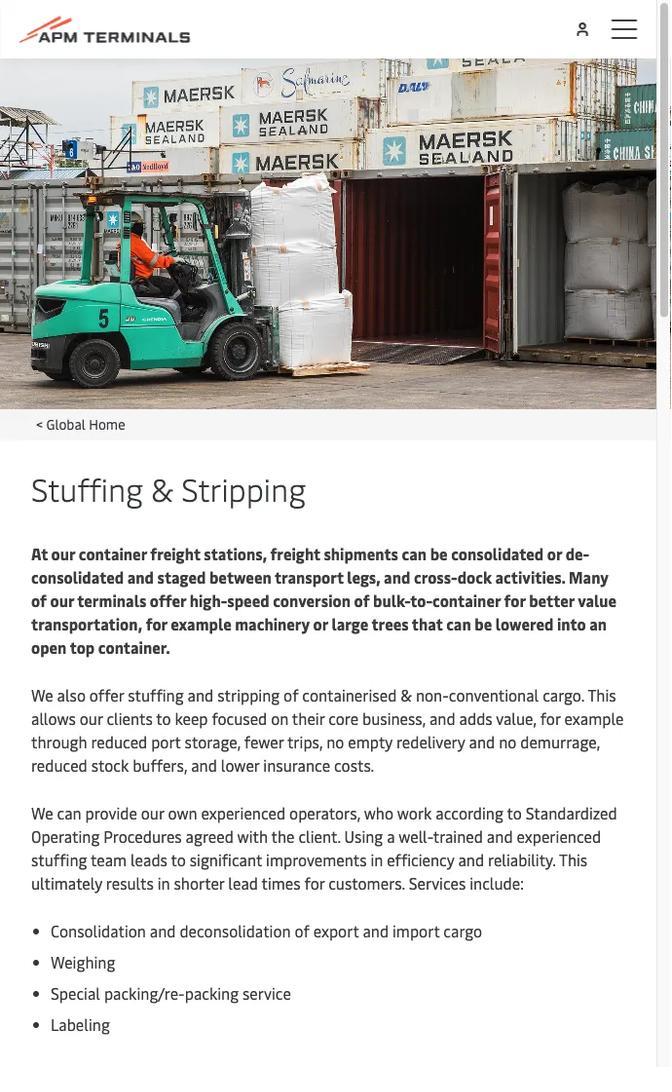 Task type: describe. For each thing, give the bounding box(es) containing it.
cross-
[[414, 566, 458, 587]]

and down results
[[150, 920, 176, 941]]

activities.
[[496, 566, 566, 587]]

stations,
[[204, 543, 267, 564]]

ultimately
[[31, 872, 102, 893]]

lower
[[221, 754, 260, 775]]

1 vertical spatial to
[[507, 802, 522, 823]]

stuffing
[[31, 467, 143, 509]]

transport
[[275, 566, 344, 587]]

stuffing inside we also offer stuffing and stripping of containerised & non-conventional cargo. this allows our clients to keep focused on their core business, and adds value, for example through reduced port storage, fewer trips, no empty redelivery and no demurrage, reduced stock buffers, and lower insurance costs.
[[128, 684, 184, 705]]

their
[[292, 708, 325, 728]]

cargo
[[444, 920, 483, 941]]

leads
[[131, 849, 168, 870]]

speed
[[227, 590, 270, 611]]

bulk-
[[373, 590, 410, 611]]

of left export at the bottom of page
[[295, 920, 310, 941]]

1 freight from the left
[[150, 543, 200, 564]]

the
[[271, 825, 295, 846]]

adds
[[460, 708, 493, 728]]

0 vertical spatial experienced
[[201, 802, 286, 823]]

storage,
[[185, 731, 241, 752]]

stuffing & stripping
[[31, 467, 306, 509]]

2 freight from the left
[[270, 543, 321, 564]]

between
[[209, 566, 272, 587]]

provide
[[85, 802, 137, 823]]

offer inside at our container freight stations, freight shipments can be consolidated or de- consolidated and staged between transport legs, and cross-dock activities. many of our terminals offer high-speed conversion of bulk-to-container for better value transportation, for example machinery or large trees that can be lowered into an open top container.
[[150, 590, 186, 611]]

into
[[557, 613, 586, 634]]

using
[[345, 825, 383, 846]]

redelivery
[[397, 731, 465, 752]]

< global home
[[36, 414, 125, 433]]

0 horizontal spatial consolidated
[[31, 566, 124, 587]]

allows
[[31, 708, 76, 728]]

consolidation and deconsolidation of export and import cargo
[[51, 920, 483, 941]]

and up reliability.
[[487, 825, 513, 846]]

trained
[[433, 825, 483, 846]]

stripping stuffing image
[[0, 58, 657, 409]]

weighing
[[51, 951, 115, 972]]

well-
[[399, 825, 433, 846]]

dock
[[458, 566, 492, 587]]

consolidation
[[51, 920, 146, 941]]

improvements
[[266, 849, 367, 870]]

0 horizontal spatial in
[[158, 872, 170, 893]]

2 no from the left
[[499, 731, 517, 752]]

team
[[91, 849, 127, 870]]

stuffing inside we can provide our own experienced operators, who work according to standardized operating procedures agreed with the client. using a well-trained and experienced stuffing team leads to significant improvements in efficiency and reliability. this ultimately results in shorter lead times for customers. services include:
[[31, 849, 87, 870]]

stock
[[91, 754, 129, 775]]

agreed
[[186, 825, 234, 846]]

trips,
[[287, 731, 323, 752]]

at our container freight stations, freight shipments can be consolidated or de- consolidated and staged between transport legs, and cross-dock activities. many of our terminals offer high-speed conversion of bulk-to-container for better value transportation, for example machinery or large trees that can be lowered into an open top container.
[[31, 543, 617, 657]]

business,
[[363, 708, 426, 728]]

and up keep
[[188, 684, 214, 705]]

non-
[[416, 684, 449, 705]]

0 vertical spatial reduced
[[91, 731, 147, 752]]

work
[[397, 802, 432, 823]]

our inside we can provide our own experienced operators, who work according to standardized operating procedures agreed with the client. using a well-trained and experienced stuffing team leads to significant improvements in efficiency and reliability. this ultimately results in shorter lead times for customers. services include:
[[141, 802, 164, 823]]

2 vertical spatial to
[[171, 849, 186, 870]]

we for we also offer stuffing and stripping of containerised & non-conventional cargo. this allows our clients to keep focused on their core business, and adds value, for example through reduced port storage, fewer trips, no empty redelivery and no demurrage, reduced stock buffers, and lower insurance costs.
[[31, 684, 53, 705]]

& inside we also offer stuffing and stripping of containerised & non-conventional cargo. this allows our clients to keep focused on their core business, and adds value, for example through reduced port storage, fewer trips, no empty redelivery and no demurrage, reduced stock buffers, and lower insurance costs.
[[401, 684, 412, 705]]

efficiency
[[387, 849, 455, 870]]

a
[[387, 825, 395, 846]]

container.
[[98, 636, 170, 657]]

staged
[[157, 566, 206, 587]]

0 horizontal spatial reduced
[[31, 754, 88, 775]]

and down adds
[[469, 731, 495, 752]]

operators,
[[290, 802, 361, 823]]

global home link
[[46, 414, 125, 433]]

labeling
[[51, 1014, 110, 1034]]

an
[[590, 613, 607, 634]]

1 vertical spatial or
[[313, 613, 328, 634]]

top
[[70, 636, 95, 657]]

example inside we also offer stuffing and stripping of containerised & non-conventional cargo. this allows our clients to keep focused on their core business, and adds value, for example through reduced port storage, fewer trips, no empty redelivery and no demurrage, reduced stock buffers, and lower insurance costs.
[[565, 708, 624, 728]]

times
[[262, 872, 301, 893]]

shorter
[[174, 872, 225, 893]]

significant
[[190, 849, 262, 870]]

stripping
[[217, 684, 280, 705]]

to-
[[410, 590, 433, 611]]

insurance
[[263, 754, 330, 775]]

many
[[569, 566, 609, 587]]

include:
[[470, 872, 524, 893]]

fewer
[[244, 731, 284, 752]]

on
[[271, 708, 289, 728]]

trees
[[372, 613, 409, 634]]

1 horizontal spatial experienced
[[517, 825, 601, 846]]

deconsolidation
[[180, 920, 291, 941]]

focused
[[212, 708, 267, 728]]

containerised
[[302, 684, 397, 705]]

at
[[31, 543, 48, 564]]

and up terminals
[[127, 566, 154, 587]]



Task type: locate. For each thing, give the bounding box(es) containing it.
large
[[332, 613, 369, 634]]

be
[[430, 543, 448, 564], [475, 613, 492, 634]]

0 horizontal spatial freight
[[150, 543, 200, 564]]

for inside we can provide our own experienced operators, who work according to standardized operating procedures agreed with the client. using a well-trained and experienced stuffing team leads to significant improvements in efficiency and reliability. this ultimately results in shorter lead times for customers. services include:
[[305, 872, 325, 893]]

to right leads
[[171, 849, 186, 870]]

we inside we also offer stuffing and stripping of containerised & non-conventional cargo. this allows our clients to keep focused on their core business, and adds value, for example through reduced port storage, fewer trips, no empty redelivery and no demurrage, reduced stock buffers, and lower insurance costs.
[[31, 684, 53, 705]]

0 vertical spatial can
[[402, 543, 427, 564]]

experienced down "standardized"
[[517, 825, 601, 846]]

0 vertical spatial consolidated
[[451, 543, 544, 564]]

0 horizontal spatial no
[[327, 731, 344, 752]]

and right export at the bottom of page
[[363, 920, 389, 941]]

procedures
[[104, 825, 182, 846]]

clients
[[107, 708, 153, 728]]

container down dock
[[433, 590, 501, 611]]

or left de-
[[548, 543, 562, 564]]

0 horizontal spatial &
[[151, 467, 174, 509]]

import
[[393, 920, 440, 941]]

packing
[[185, 982, 239, 1003]]

lead
[[228, 872, 258, 893]]

freight up transport
[[270, 543, 321, 564]]

for up demurrage,
[[541, 708, 561, 728]]

1 we from the top
[[31, 684, 53, 705]]

1 vertical spatial example
[[565, 708, 624, 728]]

our up transportation, on the left of page
[[50, 590, 74, 611]]

2 we from the top
[[31, 802, 53, 823]]

1 horizontal spatial &
[[401, 684, 412, 705]]

reduced up stock
[[91, 731, 147, 752]]

no down core
[[327, 731, 344, 752]]

1 horizontal spatial freight
[[270, 543, 321, 564]]

services
[[409, 872, 466, 893]]

stuffing down operating
[[31, 849, 87, 870]]

1 horizontal spatial in
[[371, 849, 383, 870]]

for
[[504, 590, 526, 611], [146, 613, 167, 634], [541, 708, 561, 728], [305, 872, 325, 893]]

1 vertical spatial stuffing
[[31, 849, 87, 870]]

1 vertical spatial we
[[31, 802, 53, 823]]

and down storage,
[[191, 754, 217, 775]]

can up operating
[[57, 802, 81, 823]]

special
[[51, 982, 100, 1003]]

results
[[106, 872, 154, 893]]

empty
[[348, 731, 393, 752]]

in down leads
[[158, 872, 170, 893]]

offer inside we also offer stuffing and stripping of containerised & non-conventional cargo. this allows our clients to keep focused on their core business, and adds value, for example through reduced port storage, fewer trips, no empty redelivery and no demurrage, reduced stock buffers, and lower insurance costs.
[[89, 684, 124, 705]]

open
[[31, 636, 67, 657]]

freight up staged
[[150, 543, 200, 564]]

0 horizontal spatial be
[[430, 543, 448, 564]]

our inside we also offer stuffing and stripping of containerised & non-conventional cargo. this allows our clients to keep focused on their core business, and adds value, for example through reduced port storage, fewer trips, no empty redelivery and no demurrage, reduced stock buffers, and lower insurance costs.
[[80, 708, 103, 728]]

to right according
[[507, 802, 522, 823]]

example inside at our container freight stations, freight shipments can be consolidated or de- consolidated and staged between transport legs, and cross-dock activities. many of our terminals offer high-speed conversion of bulk-to-container for better value transportation, for example machinery or large trees that can be lowered into an open top container.
[[171, 613, 232, 634]]

0 vertical spatial example
[[171, 613, 232, 634]]

and
[[127, 566, 154, 587], [384, 566, 411, 587], [188, 684, 214, 705], [430, 708, 456, 728], [469, 731, 495, 752], [191, 754, 217, 775], [487, 825, 513, 846], [458, 849, 484, 870], [150, 920, 176, 941], [363, 920, 389, 941]]

1 horizontal spatial stuffing
[[128, 684, 184, 705]]

we up allows
[[31, 684, 53, 705]]

for down improvements
[[305, 872, 325, 893]]

experienced
[[201, 802, 286, 823], [517, 825, 601, 846]]

in
[[371, 849, 383, 870], [158, 872, 170, 893]]

home
[[89, 414, 125, 433]]

or down conversion
[[313, 613, 328, 634]]

this inside we also offer stuffing and stripping of containerised & non-conventional cargo. this allows our clients to keep focused on their core business, and adds value, for example through reduced port storage, fewer trips, no empty redelivery and no demurrage, reduced stock buffers, and lower insurance costs.
[[588, 684, 617, 705]]

1 vertical spatial experienced
[[517, 825, 601, 846]]

0 horizontal spatial or
[[313, 613, 328, 634]]

container
[[79, 543, 147, 564], [433, 590, 501, 611]]

0 vertical spatial in
[[371, 849, 383, 870]]

1 horizontal spatial example
[[565, 708, 624, 728]]

consolidated up terminals
[[31, 566, 124, 587]]

of up the on on the bottom of the page
[[284, 684, 299, 705]]

offer down staged
[[150, 590, 186, 611]]

we inside we can provide our own experienced operators, who work according to standardized operating procedures agreed with the client. using a well-trained and experienced stuffing team leads to significant improvements in efficiency and reliability. this ultimately results in shorter lead times for customers. services include:
[[31, 802, 53, 823]]

global
[[46, 414, 86, 433]]

example down high- at left bottom
[[171, 613, 232, 634]]

0 horizontal spatial offer
[[89, 684, 124, 705]]

can up cross-
[[402, 543, 427, 564]]

0 horizontal spatial stuffing
[[31, 849, 87, 870]]

for up lowered
[[504, 590, 526, 611]]

we up operating
[[31, 802, 53, 823]]

standardized
[[526, 802, 617, 823]]

high-
[[190, 590, 227, 611]]

example
[[171, 613, 232, 634], [565, 708, 624, 728]]

& right the stuffing
[[151, 467, 174, 509]]

reduced
[[91, 731, 147, 752], [31, 754, 88, 775]]

1 vertical spatial &
[[401, 684, 412, 705]]

1 vertical spatial can
[[446, 613, 471, 634]]

container up terminals
[[79, 543, 147, 564]]

customers.
[[329, 872, 405, 893]]

1 horizontal spatial or
[[548, 543, 562, 564]]

0 vertical spatial this
[[588, 684, 617, 705]]

port
[[151, 731, 181, 752]]

and up bulk-
[[384, 566, 411, 587]]

0 vertical spatial we
[[31, 684, 53, 705]]

<
[[36, 414, 43, 433]]

2 horizontal spatial can
[[446, 613, 471, 634]]

0 vertical spatial offer
[[150, 590, 186, 611]]

2 vertical spatial can
[[57, 802, 81, 823]]

can inside we can provide our own experienced operators, who work according to standardized operating procedures agreed with the client. using a well-trained and experienced stuffing team leads to significant improvements in efficiency and reliability. this ultimately results in shorter lead times for customers. services include:
[[57, 802, 81, 823]]

demurrage,
[[521, 731, 600, 752]]

shipments
[[324, 543, 399, 564]]

keep
[[175, 708, 208, 728]]

who
[[364, 802, 394, 823]]

conventional
[[449, 684, 539, 705]]

0 vertical spatial to
[[156, 708, 171, 728]]

0 vertical spatial or
[[548, 543, 562, 564]]

1 vertical spatial offer
[[89, 684, 124, 705]]

and down non-
[[430, 708, 456, 728]]

reduced down through
[[31, 754, 88, 775]]

special packing/re-packing service
[[51, 982, 291, 1003]]

0 vertical spatial stuffing
[[128, 684, 184, 705]]

0 vertical spatial be
[[430, 543, 448, 564]]

also
[[57, 684, 86, 705]]

our down "also"
[[80, 708, 103, 728]]

1 vertical spatial container
[[433, 590, 501, 611]]

be up cross-
[[430, 543, 448, 564]]

1 horizontal spatial container
[[433, 590, 501, 611]]

in up customers.
[[371, 849, 383, 870]]

1 horizontal spatial can
[[402, 543, 427, 564]]

operating
[[31, 825, 100, 846]]

this right the cargo.
[[588, 684, 617, 705]]

stripping
[[181, 467, 306, 509]]

offer
[[150, 590, 186, 611], [89, 684, 124, 705]]

freight
[[150, 543, 200, 564], [270, 543, 321, 564]]

buffers,
[[133, 754, 187, 775]]

& left non-
[[401, 684, 412, 705]]

0 horizontal spatial experienced
[[201, 802, 286, 823]]

of down legs,
[[354, 590, 370, 611]]

consolidated up dock
[[451, 543, 544, 564]]

1 horizontal spatial no
[[499, 731, 517, 752]]

1 vertical spatial reduced
[[31, 754, 88, 775]]

offer up clients
[[89, 684, 124, 705]]

for up container.
[[146, 613, 167, 634]]

client.
[[299, 825, 341, 846]]

de-
[[566, 543, 590, 564]]

stuffing up clients
[[128, 684, 184, 705]]

of
[[31, 590, 47, 611], [354, 590, 370, 611], [284, 684, 299, 705], [295, 920, 310, 941]]

own
[[168, 802, 197, 823]]

example down the cargo.
[[565, 708, 624, 728]]

to up port
[[156, 708, 171, 728]]

with
[[237, 825, 268, 846]]

1 vertical spatial be
[[475, 613, 492, 634]]

of down at
[[31, 590, 47, 611]]

service
[[243, 982, 291, 1003]]

no
[[327, 731, 344, 752], [499, 731, 517, 752]]

value,
[[496, 708, 537, 728]]

our right at
[[51, 543, 75, 564]]

value
[[578, 590, 617, 611]]

better
[[529, 590, 575, 611]]

for inside we also offer stuffing and stripping of containerised & non-conventional cargo. this allows our clients to keep focused on their core business, and adds value, for example through reduced port storage, fewer trips, no empty redelivery and no demurrage, reduced stock buffers, and lower insurance costs.
[[541, 708, 561, 728]]

0 horizontal spatial can
[[57, 802, 81, 823]]

1 horizontal spatial consolidated
[[451, 543, 544, 564]]

1 vertical spatial this
[[559, 849, 588, 870]]

packing/re-
[[104, 982, 185, 1003]]

legs,
[[347, 566, 381, 587]]

can right that
[[446, 613, 471, 634]]

&
[[151, 467, 174, 509], [401, 684, 412, 705]]

1 horizontal spatial be
[[475, 613, 492, 634]]

0 horizontal spatial example
[[171, 613, 232, 634]]

consolidated
[[451, 543, 544, 564], [31, 566, 124, 587]]

no down the "value,"
[[499, 731, 517, 752]]

our
[[51, 543, 75, 564], [50, 590, 74, 611], [80, 708, 103, 728], [141, 802, 164, 823]]

experienced up 'with' in the left of the page
[[201, 802, 286, 823]]

according
[[436, 802, 504, 823]]

1 vertical spatial in
[[158, 872, 170, 893]]

costs.
[[334, 754, 374, 775]]

1 no from the left
[[327, 731, 344, 752]]

our up procedures
[[141, 802, 164, 823]]

0 vertical spatial container
[[79, 543, 147, 564]]

to
[[156, 708, 171, 728], [507, 802, 522, 823], [171, 849, 186, 870]]

this down "standardized"
[[559, 849, 588, 870]]

0 horizontal spatial container
[[79, 543, 147, 564]]

we for we can provide our own experienced operators, who work according to standardized operating procedures agreed with the client. using a well-trained and experienced stuffing team leads to significant improvements in efficiency and reliability. this ultimately results in shorter lead times for customers. services include:
[[31, 802, 53, 823]]

of inside we also offer stuffing and stripping of containerised & non-conventional cargo. this allows our clients to keep focused on their core business, and adds value, for example through reduced port storage, fewer trips, no empty redelivery and no demurrage, reduced stock buffers, and lower insurance costs.
[[284, 684, 299, 705]]

stuffing
[[128, 684, 184, 705], [31, 849, 87, 870]]

be left lowered
[[475, 613, 492, 634]]

to inside we also offer stuffing and stripping of containerised & non-conventional cargo. this allows our clients to keep focused on their core business, and adds value, for example through reduced port storage, fewer trips, no empty redelivery and no demurrage, reduced stock buffers, and lower insurance costs.
[[156, 708, 171, 728]]

1 vertical spatial consolidated
[[31, 566, 124, 587]]

that
[[412, 613, 443, 634]]

this inside we can provide our own experienced operators, who work according to standardized operating procedures agreed with the client. using a well-trained and experienced stuffing team leads to significant improvements in efficiency and reliability. this ultimately results in shorter lead times for customers. services include:
[[559, 849, 588, 870]]

lowered
[[496, 613, 554, 634]]

or
[[548, 543, 562, 564], [313, 613, 328, 634]]

1 horizontal spatial reduced
[[91, 731, 147, 752]]

0 vertical spatial &
[[151, 467, 174, 509]]

transportation,
[[31, 613, 142, 634]]

we also offer stuffing and stripping of containerised & non-conventional cargo. this allows our clients to keep focused on their core business, and adds value, for example through reduced port storage, fewer trips, no empty redelivery and no demurrage, reduced stock buffers, and lower insurance costs.
[[31, 684, 624, 775]]

and down trained
[[458, 849, 484, 870]]

1 horizontal spatial offer
[[150, 590, 186, 611]]



Task type: vqa. For each thing, say whether or not it's contained in the screenshot.
SOME
no



